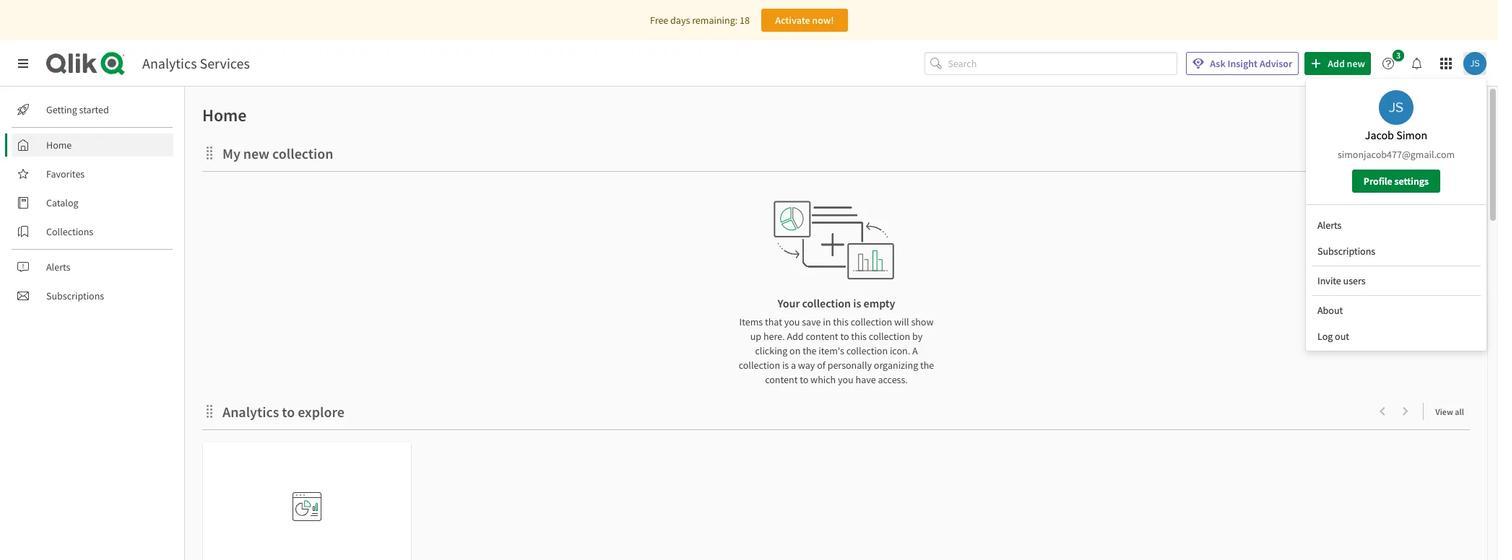 Task type: vqa. For each thing, say whether or not it's contained in the screenshot.
second app from the bottom of the Home main content
no



Task type: describe. For each thing, give the bounding box(es) containing it.
up
[[750, 330, 762, 343]]

activate
[[775, 14, 810, 27]]

of
[[817, 359, 826, 372]]

collections
[[46, 225, 93, 238]]

services
[[200, 54, 250, 72]]

1 vertical spatial you
[[838, 373, 854, 387]]

move collection image
[[202, 146, 217, 160]]

have
[[856, 373, 876, 387]]

way
[[798, 359, 815, 372]]

home
[[1433, 109, 1458, 122]]

home inside "home" main content
[[202, 104, 247, 126]]

1 horizontal spatial the
[[920, 359, 934, 372]]

personally
[[828, 359, 872, 372]]

in
[[823, 316, 831, 329]]

log out
[[1318, 330, 1350, 343]]

activate now!
[[775, 14, 834, 27]]

profile settings link
[[1352, 170, 1441, 193]]

subscriptions inside 'link'
[[46, 290, 104, 303]]

jacob
[[1365, 128, 1394, 142]]

your
[[778, 296, 800, 311]]

about button
[[1312, 299, 1481, 322]]

0 vertical spatial content
[[806, 330, 838, 343]]

collection up icon.
[[869, 330, 910, 343]]

searchbar element
[[925, 52, 1178, 75]]

view all link for analytics to explore
[[1436, 402, 1470, 420]]

customize
[[1364, 109, 1409, 122]]

analytics for analytics to explore
[[222, 403, 279, 421]]

1 vertical spatial jacob simon image
[[1379, 90, 1414, 125]]

collection right new
[[272, 144, 333, 163]]

log
[[1318, 330, 1333, 343]]

favorites
[[46, 168, 85, 181]]

explore
[[298, 403, 344, 421]]

new
[[243, 144, 270, 163]]

subscriptions button
[[1312, 240, 1481, 263]]

analytics services
[[142, 54, 250, 72]]

getting
[[46, 103, 77, 116]]

your collection is empty items that you save in this collection will show up here. add content to this collection by clicking on the item's collection icon. a collection is a way of personally organizing the content to which you have access.
[[739, 296, 934, 387]]

0 horizontal spatial the
[[803, 345, 817, 358]]

that
[[765, 316, 782, 329]]

log out button
[[1312, 325, 1481, 348]]

my new collection link
[[222, 144, 339, 163]]

catalog link
[[12, 191, 173, 215]]

icon.
[[890, 345, 910, 358]]

home inside home link
[[46, 139, 72, 152]]

navigation pane element
[[0, 92, 184, 314]]

collection down empty
[[851, 316, 892, 329]]

view for analytics to explore
[[1436, 407, 1453, 418]]

users
[[1343, 275, 1366, 288]]

customize your home button
[[1337, 104, 1470, 127]]

clicking
[[755, 345, 788, 358]]

remaining:
[[692, 14, 738, 27]]

your
[[1411, 109, 1431, 122]]

view all for collection
[[1436, 148, 1464, 159]]

out
[[1335, 330, 1350, 343]]

item's
[[819, 345, 844, 358]]

analytics to explore link
[[222, 403, 350, 421]]

advisor
[[1260, 57, 1293, 70]]

close sidebar menu image
[[17, 58, 29, 69]]

free
[[650, 14, 668, 27]]

collection down clicking
[[739, 359, 780, 372]]

simonjacob477@gmail.com
[[1338, 148, 1455, 161]]

organizing
[[874, 359, 918, 372]]

all for analytics to explore
[[1455, 407, 1464, 418]]

which
[[811, 373, 836, 387]]



Task type: locate. For each thing, give the bounding box(es) containing it.
content
[[806, 330, 838, 343], [765, 373, 798, 387]]

on
[[790, 345, 801, 358]]

analytics right move collection icon
[[222, 403, 279, 421]]

catalog
[[46, 197, 78, 210]]

ask insight advisor button
[[1186, 52, 1299, 75]]

1 vertical spatial subscriptions
[[46, 290, 104, 303]]

view all
[[1436, 148, 1464, 159], [1436, 407, 1464, 418]]

home up favorites
[[46, 139, 72, 152]]

1 vertical spatial home
[[46, 139, 72, 152]]

2 view all link from the top
[[1436, 402, 1470, 420]]

0 horizontal spatial this
[[833, 316, 849, 329]]

1 all from the top
[[1455, 148, 1464, 159]]

Search text field
[[948, 52, 1178, 75]]

1 vertical spatial view all link
[[1436, 402, 1470, 420]]

0 horizontal spatial subscriptions
[[46, 290, 104, 303]]

alerts up invite
[[1318, 219, 1342, 232]]

0 horizontal spatial is
[[782, 359, 789, 372]]

the down by
[[920, 359, 934, 372]]

view all link
[[1436, 144, 1470, 162], [1436, 402, 1470, 420]]

here.
[[764, 330, 785, 343]]

1 horizontal spatial jacob simon image
[[1464, 52, 1487, 75]]

a
[[912, 345, 918, 358]]

1 vertical spatial analytics
[[222, 403, 279, 421]]

activate now! link
[[761, 9, 848, 32]]

0 horizontal spatial content
[[765, 373, 798, 387]]

0 vertical spatial the
[[803, 345, 817, 358]]

0 vertical spatial to
[[840, 330, 849, 343]]

customize your home
[[1364, 109, 1458, 122]]

you
[[784, 316, 800, 329], [838, 373, 854, 387]]

empty
[[864, 296, 895, 311]]

show
[[911, 316, 934, 329]]

ask insight advisor
[[1210, 57, 1293, 70]]

1 vertical spatial all
[[1455, 407, 1464, 418]]

0 horizontal spatial analytics
[[142, 54, 197, 72]]

0 vertical spatial home
[[202, 104, 247, 126]]

alerts down collections
[[46, 261, 70, 274]]

1 horizontal spatial alerts
[[1318, 219, 1342, 232]]

subscriptions down alerts link
[[46, 290, 104, 303]]

subscriptions inside button
[[1318, 245, 1376, 258]]

0 horizontal spatial to
[[282, 403, 295, 421]]

to
[[840, 330, 849, 343], [800, 373, 809, 387], [282, 403, 295, 421]]

content down in on the right of the page
[[806, 330, 838, 343]]

subscriptions up invite users
[[1318, 245, 1376, 258]]

invite
[[1318, 275, 1341, 288]]

home
[[202, 104, 247, 126], [46, 139, 72, 152]]

2 horizontal spatial to
[[840, 330, 849, 343]]

1 vertical spatial content
[[765, 373, 798, 387]]

view for my new collection
[[1436, 148, 1453, 159]]

analytics
[[142, 54, 197, 72], [222, 403, 279, 421]]

2 vertical spatial to
[[282, 403, 295, 421]]

2 all from the top
[[1455, 407, 1464, 418]]

1 vertical spatial is
[[782, 359, 789, 372]]

my new collection
[[222, 144, 333, 163]]

2 view from the top
[[1436, 407, 1453, 418]]

1 horizontal spatial to
[[800, 373, 809, 387]]

0 vertical spatial alerts
[[1318, 219, 1342, 232]]

jacob simon image
[[1464, 52, 1487, 75], [1379, 90, 1414, 125]]

1 vertical spatial this
[[851, 330, 867, 343]]

simon
[[1397, 128, 1428, 142]]

getting started link
[[12, 98, 173, 121]]

1 horizontal spatial subscriptions
[[1318, 245, 1376, 258]]

insight
[[1228, 57, 1258, 70]]

subscriptions
[[1318, 245, 1376, 258], [46, 290, 104, 303]]

you down personally on the bottom right of page
[[838, 373, 854, 387]]

1 view all link from the top
[[1436, 144, 1470, 162]]

this
[[833, 316, 849, 329], [851, 330, 867, 343]]

0 vertical spatial is
[[853, 296, 861, 311]]

settings
[[1395, 175, 1429, 188]]

ask
[[1210, 57, 1226, 70]]

alerts link
[[12, 256, 173, 279]]

1 view from the top
[[1436, 148, 1453, 159]]

is left a
[[782, 359, 789, 372]]

0 horizontal spatial home
[[46, 139, 72, 152]]

view
[[1436, 148, 1453, 159], [1436, 407, 1453, 418]]

1 vertical spatial alerts
[[46, 261, 70, 274]]

2 view all from the top
[[1436, 407, 1464, 418]]

0 vertical spatial you
[[784, 316, 800, 329]]

profile
[[1364, 175, 1393, 188]]

analytics to explore
[[222, 403, 344, 421]]

alerts
[[1318, 219, 1342, 232], [46, 261, 70, 274]]

home main content
[[179, 87, 1498, 561]]

jacob simon simonjacob477@gmail.com
[[1338, 128, 1455, 161]]

0 vertical spatial view
[[1436, 148, 1453, 159]]

you up add
[[784, 316, 800, 329]]

18
[[740, 14, 750, 27]]

alerts inside "navigation pane" element
[[46, 261, 70, 274]]

collection
[[272, 144, 333, 163], [802, 296, 851, 311], [851, 316, 892, 329], [869, 330, 910, 343], [846, 345, 888, 358], [739, 359, 780, 372]]

to down way
[[800, 373, 809, 387]]

all
[[1455, 148, 1464, 159], [1455, 407, 1464, 418]]

favorites link
[[12, 163, 173, 186]]

getting started
[[46, 103, 109, 116]]

is left empty
[[853, 296, 861, 311]]

0 vertical spatial subscriptions
[[1318, 245, 1376, 258]]

free days remaining: 18
[[650, 14, 750, 27]]

the
[[803, 345, 817, 358], [920, 359, 934, 372]]

save
[[802, 316, 821, 329]]

subscriptions link
[[12, 285, 173, 308]]

about
[[1318, 304, 1343, 317]]

will
[[894, 316, 909, 329]]

collection up personally on the bottom right of page
[[846, 345, 888, 358]]

access.
[[878, 373, 908, 387]]

is
[[853, 296, 861, 311], [782, 359, 789, 372]]

the right on
[[803, 345, 817, 358]]

1 view all from the top
[[1436, 148, 1464, 159]]

my
[[222, 144, 240, 163]]

analytics for analytics services
[[142, 54, 197, 72]]

1 vertical spatial to
[[800, 373, 809, 387]]

0 vertical spatial this
[[833, 316, 849, 329]]

0 vertical spatial analytics
[[142, 54, 197, 72]]

add
[[787, 330, 804, 343]]

invite users
[[1318, 275, 1366, 288]]

move collection image
[[202, 404, 217, 419]]

1 vertical spatial the
[[920, 359, 934, 372]]

0 horizontal spatial alerts
[[46, 261, 70, 274]]

this right in on the right of the page
[[833, 316, 849, 329]]

by
[[912, 330, 923, 343]]

analytics inside "home" main content
[[222, 403, 279, 421]]

0 vertical spatial all
[[1455, 148, 1464, 159]]

analytics left services
[[142, 54, 197, 72]]

analytics services element
[[142, 54, 250, 72]]

alerts button
[[1312, 214, 1481, 237]]

days
[[670, 14, 690, 27]]

1 horizontal spatial analytics
[[222, 403, 279, 421]]

alerts inside button
[[1318, 219, 1342, 232]]

1 horizontal spatial this
[[851, 330, 867, 343]]

home up my
[[202, 104, 247, 126]]

this up personally on the bottom right of page
[[851, 330, 867, 343]]

1 horizontal spatial home
[[202, 104, 247, 126]]

view all link for my new collection
[[1436, 144, 1470, 162]]

content down a
[[765, 373, 798, 387]]

a
[[791, 359, 796, 372]]

to left explore
[[282, 403, 295, 421]]

1 horizontal spatial you
[[838, 373, 854, 387]]

1 vertical spatial view all
[[1436, 407, 1464, 418]]

0 horizontal spatial jacob simon image
[[1379, 90, 1414, 125]]

collection up in on the right of the page
[[802, 296, 851, 311]]

to up "item's"
[[840, 330, 849, 343]]

1 horizontal spatial is
[[853, 296, 861, 311]]

now!
[[812, 14, 834, 27]]

profile settings
[[1364, 175, 1429, 188]]

all for my new collection
[[1455, 148, 1464, 159]]

collections link
[[12, 220, 173, 243]]

0 vertical spatial jacob simon image
[[1464, 52, 1487, 75]]

view all for explore
[[1436, 407, 1464, 418]]

invite users button
[[1312, 269, 1481, 293]]

started
[[79, 103, 109, 116]]

1 horizontal spatial content
[[806, 330, 838, 343]]

1 vertical spatial view
[[1436, 407, 1453, 418]]

0 horizontal spatial you
[[784, 316, 800, 329]]

home link
[[12, 134, 173, 157]]

0 vertical spatial view all link
[[1436, 144, 1470, 162]]

0 vertical spatial view all
[[1436, 148, 1464, 159]]

items
[[739, 316, 763, 329]]



